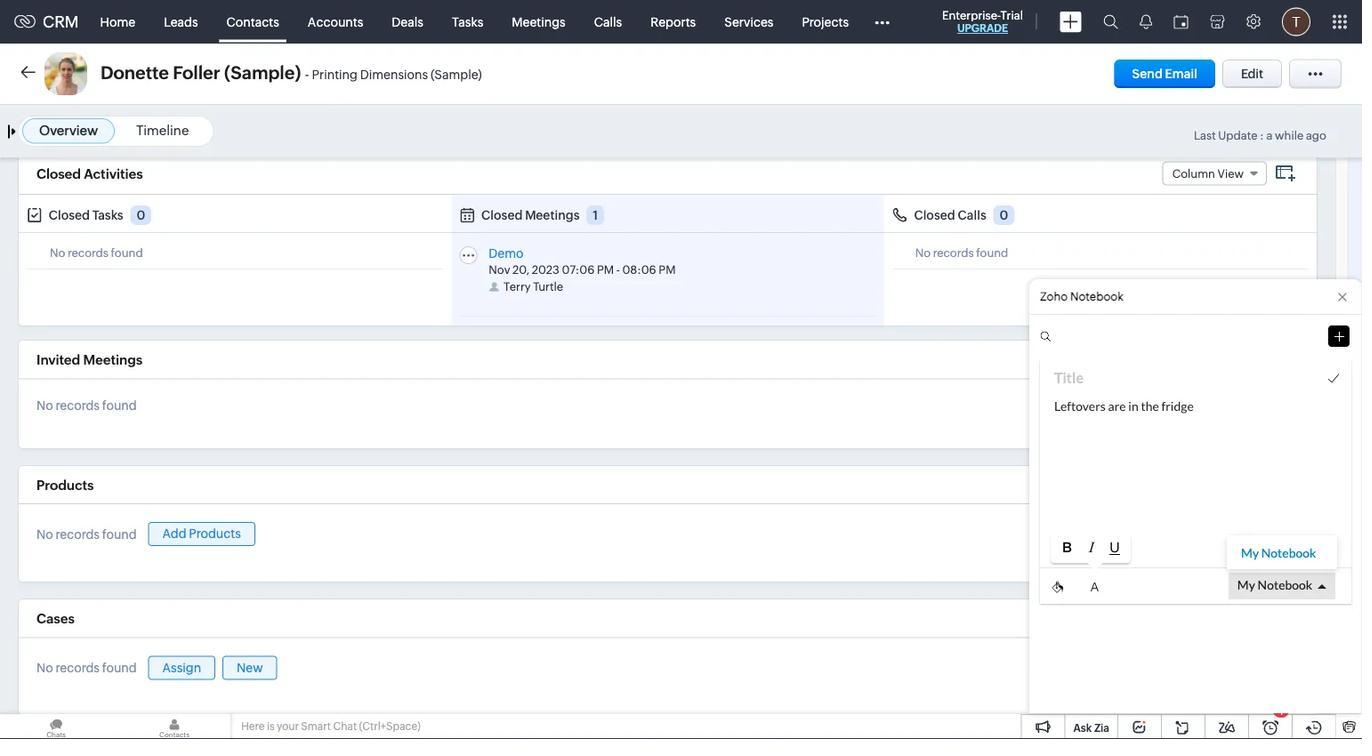 Task type: vqa. For each thing, say whether or not it's contained in the screenshot.
the bottommost shown.
no



Task type: locate. For each thing, give the bounding box(es) containing it.
meetings for closed meetings
[[525, 209, 580, 223]]

last
[[1194, 129, 1216, 142]]

deals link
[[378, 0, 438, 43]]

enterprise-
[[942, 8, 1001, 22]]

0 vertical spatial calls
[[594, 15, 622, 29]]

assign
[[162, 661, 201, 675]]

0 vertical spatial products
[[36, 478, 94, 494]]

demo
[[489, 247, 524, 261]]

your
[[277, 721, 299, 733]]

turtle
[[533, 281, 563, 294]]

records
[[68, 247, 108, 260], [933, 247, 974, 260], [56, 399, 100, 413], [56, 528, 100, 542], [56, 662, 100, 676]]

activities
[[84, 166, 143, 182]]

new link
[[222, 657, 277, 681]]

terry
[[504, 281, 531, 294]]

closed
[[36, 166, 81, 182], [49, 209, 90, 223], [481, 209, 523, 223], [914, 209, 955, 223]]

accounts link
[[293, 0, 378, 43]]

1 horizontal spatial (sample)
[[431, 68, 482, 82]]

here
[[241, 721, 265, 733]]

(sample) down the "contacts" link
[[224, 63, 301, 83]]

crm link
[[14, 13, 79, 31]]

- inside the demo nov 20, 2023 07:06 pm - 08:06 pm
[[616, 264, 620, 277]]

records down cases
[[56, 662, 100, 676]]

(ctrl+space)
[[359, 721, 421, 733]]

0 horizontal spatial -
[[305, 67, 309, 82]]

home link
[[86, 0, 150, 43]]

08:06
[[622, 264, 656, 277]]

no records found down the "closed calls"
[[915, 247, 1008, 260]]

meetings left 1
[[525, 209, 580, 223]]

2 0 from the left
[[1000, 209, 1008, 223]]

leads
[[164, 15, 198, 29]]

- left 08:06
[[616, 264, 620, 277]]

1 horizontal spatial -
[[616, 264, 620, 277]]

pm right 07:06
[[597, 264, 614, 277]]

add products
[[162, 527, 241, 542]]

products
[[36, 478, 94, 494], [189, 527, 241, 542]]

:
[[1260, 129, 1264, 142]]

tasks right deals link
[[452, 15, 483, 29]]

found
[[111, 247, 143, 260], [976, 247, 1008, 260], [102, 399, 137, 413], [102, 528, 137, 542], [102, 662, 137, 676]]

zoho notebook
[[1040, 290, 1124, 303]]

1 vertical spatial meetings
[[525, 209, 580, 223]]

meetings
[[512, 15, 566, 29], [525, 209, 580, 223], [83, 353, 143, 368]]

ask
[[1073, 722, 1092, 734]]

1 horizontal spatial products
[[189, 527, 241, 542]]

-
[[305, 67, 309, 82], [616, 264, 620, 277]]

0 vertical spatial -
[[305, 67, 309, 82]]

update
[[1218, 129, 1258, 142]]

a
[[1266, 129, 1273, 142]]

ago
[[1306, 129, 1327, 142]]

upgrade
[[957, 22, 1008, 34]]

meetings left calls link
[[512, 15, 566, 29]]

1 horizontal spatial 0
[[1000, 209, 1008, 223]]

column
[[1172, 167, 1215, 181]]

pm
[[597, 264, 614, 277], [659, 264, 676, 277]]

1 horizontal spatial tasks
[[452, 15, 483, 29]]

0 vertical spatial meetings
[[512, 15, 566, 29]]

create menu image
[[1060, 11, 1082, 32]]

tasks
[[452, 15, 483, 29], [92, 209, 123, 223]]

invited
[[36, 353, 80, 368]]

0 horizontal spatial products
[[36, 478, 94, 494]]

(sample)
[[224, 63, 301, 83], [431, 68, 482, 82]]

zia
[[1094, 722, 1109, 734]]

1 vertical spatial tasks
[[92, 209, 123, 223]]

accounts
[[308, 15, 363, 29]]

ask zia
[[1073, 722, 1109, 734]]

- inside the donette foller (sample) - printing dimensions (sample)
[[305, 67, 309, 82]]

no records found down closed tasks
[[50, 247, 143, 260]]

0 horizontal spatial 0
[[136, 209, 145, 223]]

create menu element
[[1049, 0, 1093, 43]]

closed for closed tasks
[[49, 209, 90, 223]]

search image
[[1103, 14, 1118, 29]]

zoho
[[1040, 290, 1068, 303]]

0 horizontal spatial (sample)
[[224, 63, 301, 83]]

reports link
[[636, 0, 710, 43]]

last update : a while ago
[[1194, 129, 1327, 142]]

1 vertical spatial calls
[[958, 209, 986, 223]]

0 for tasks
[[136, 209, 145, 223]]

no records found down cases
[[36, 662, 137, 676]]

0 for calls
[[1000, 209, 1008, 223]]

overview link
[[39, 123, 98, 138]]

projects
[[802, 15, 849, 29]]

1 vertical spatial -
[[616, 264, 620, 277]]

demo link
[[489, 247, 524, 261]]

timeline
[[136, 123, 189, 138]]

meetings right invited
[[83, 353, 143, 368]]

2 vertical spatial meetings
[[83, 353, 143, 368]]

view
[[1218, 167, 1244, 181]]

20,
[[513, 264, 529, 277]]

meetings inside the meetings link
[[512, 15, 566, 29]]

0 horizontal spatial pm
[[597, 264, 614, 277]]

services
[[724, 15, 774, 29]]

pm right 08:06
[[659, 264, 676, 277]]

records down closed tasks
[[68, 247, 108, 260]]

0
[[136, 209, 145, 223], [1000, 209, 1008, 223]]

Other Modules field
[[863, 8, 901, 36]]

1 horizontal spatial pm
[[659, 264, 676, 277]]

(sample) down tasks "link"
[[431, 68, 482, 82]]

no down invited
[[36, 399, 53, 413]]

records down the "closed calls"
[[933, 247, 974, 260]]

send email button
[[1114, 60, 1215, 88]]

calls
[[594, 15, 622, 29], [958, 209, 986, 223]]

enterprise-trial upgrade
[[942, 8, 1023, 34]]

no records found left add
[[36, 528, 137, 542]]

1 0 from the left
[[136, 209, 145, 223]]

trial
[[1001, 8, 1023, 22]]

found down closed tasks
[[111, 247, 143, 260]]

invited meetings
[[36, 353, 143, 368]]

- left the "printing"
[[305, 67, 309, 82]]

calls link
[[580, 0, 636, 43]]

donette
[[101, 63, 169, 83]]

no
[[50, 247, 65, 260], [915, 247, 931, 260], [36, 399, 53, 413], [36, 528, 53, 542], [36, 662, 53, 676]]

printing dimensions (sample) link
[[312, 67, 482, 82]]

chat
[[333, 721, 357, 733]]

0 vertical spatial tasks
[[452, 15, 483, 29]]

closed calls
[[914, 209, 986, 223]]

meetings link
[[498, 0, 580, 43]]

0 right the "closed calls"
[[1000, 209, 1008, 223]]

no records found down invited meetings
[[36, 399, 137, 413]]

closed meetings
[[481, 209, 580, 223]]

tasks down activities
[[92, 209, 123, 223]]

0 down activities
[[136, 209, 145, 223]]

send
[[1132, 67, 1163, 81]]



Task type: describe. For each thing, give the bounding box(es) containing it.
column view
[[1172, 167, 1244, 181]]

timeline link
[[136, 123, 189, 138]]

Column View field
[[1163, 162, 1267, 186]]

meetings for invited meetings
[[83, 353, 143, 368]]

1
[[593, 209, 598, 223]]

email
[[1165, 67, 1197, 81]]

edit
[[1241, 67, 1263, 81]]

edit button
[[1222, 60, 1282, 88]]

found down the "closed calls"
[[976, 247, 1008, 260]]

signals element
[[1129, 0, 1163, 44]]

dimensions
[[360, 68, 428, 82]]

2023
[[532, 264, 560, 277]]

no up cases
[[36, 528, 53, 542]]

closed for closed meetings
[[481, 209, 523, 223]]

1 horizontal spatial calls
[[958, 209, 986, 223]]

tasks inside "link"
[[452, 15, 483, 29]]

no down the "closed calls"
[[915, 247, 931, 260]]

1 pm from the left
[[597, 264, 614, 277]]

notebook
[[1070, 290, 1124, 303]]

here is your smart chat (ctrl+space)
[[241, 721, 421, 733]]

search element
[[1093, 0, 1129, 44]]

reports
[[651, 15, 696, 29]]

profile image
[[1282, 8, 1311, 36]]

services link
[[710, 0, 788, 43]]

closed tasks
[[49, 209, 123, 223]]

closed activities
[[36, 166, 143, 182]]

foller
[[173, 63, 220, 83]]

terry turtle
[[504, 281, 563, 294]]

contacts link
[[212, 0, 293, 43]]

tasks link
[[438, 0, 498, 43]]

0 horizontal spatial tasks
[[92, 209, 123, 223]]

smart
[[301, 721, 331, 733]]

overview
[[39, 123, 98, 138]]

add
[[162, 527, 186, 542]]

closed for closed calls
[[914, 209, 955, 223]]

assign link
[[148, 657, 215, 681]]

07:06
[[562, 264, 595, 277]]

0 horizontal spatial calls
[[594, 15, 622, 29]]

closed for closed activities
[[36, 166, 81, 182]]

add products link
[[148, 523, 255, 547]]

found left the assign link
[[102, 662, 137, 676]]

found left add
[[102, 528, 137, 542]]

no down closed tasks
[[50, 247, 65, 260]]

chats image
[[0, 714, 112, 739]]

demo nov 20, 2023 07:06 pm - 08:06 pm
[[489, 247, 676, 277]]

calendar image
[[1174, 15, 1189, 29]]

projects link
[[788, 0, 863, 43]]

2 pm from the left
[[659, 264, 676, 277]]

contacts
[[227, 15, 279, 29]]

leads link
[[150, 0, 212, 43]]

send email
[[1132, 67, 1197, 81]]

profile element
[[1271, 0, 1321, 43]]

home
[[100, 15, 135, 29]]

records down invited meetings
[[56, 399, 100, 413]]

found down invited meetings
[[102, 399, 137, 413]]

nov
[[489, 264, 510, 277]]

new
[[237, 661, 263, 675]]

no down cases
[[36, 662, 53, 676]]

while
[[1275, 129, 1304, 142]]

crm
[[43, 13, 79, 31]]

deals
[[392, 15, 423, 29]]

1 vertical spatial products
[[189, 527, 241, 542]]

is
[[267, 721, 275, 733]]

(sample) inside the donette foller (sample) - printing dimensions (sample)
[[431, 68, 482, 82]]

donette foller (sample) - printing dimensions (sample)
[[101, 63, 482, 83]]

records up cases
[[56, 528, 100, 542]]

printing
[[312, 68, 358, 82]]

cases
[[36, 612, 75, 627]]

signals image
[[1140, 14, 1152, 29]]

contacts image
[[118, 714, 230, 739]]



